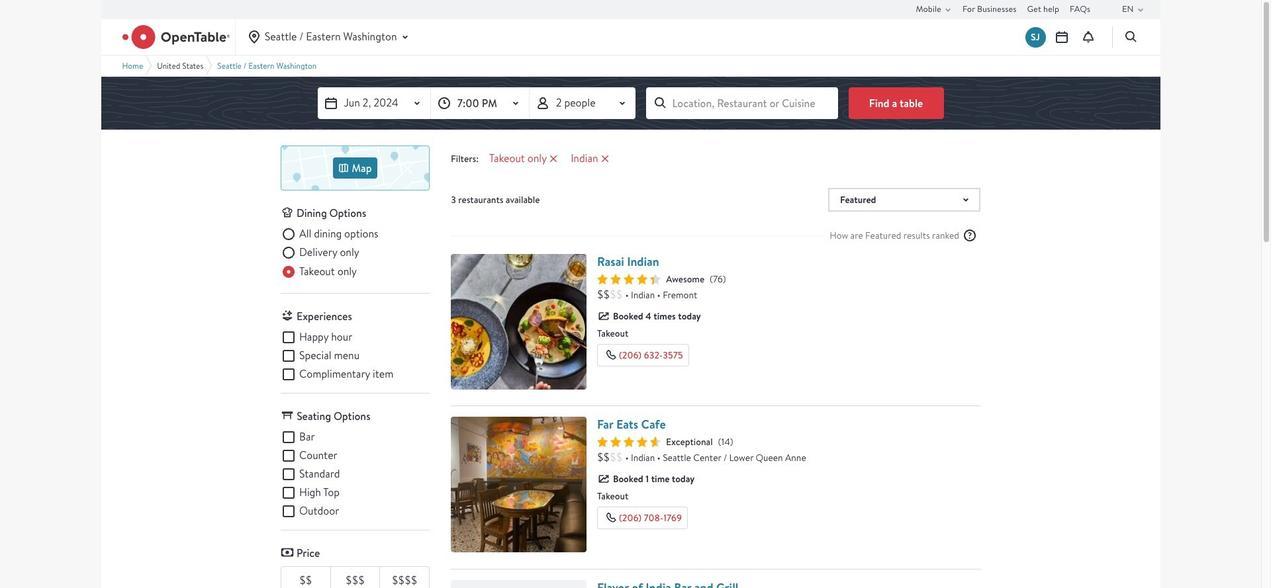 Task type: vqa. For each thing, say whether or not it's contained in the screenshot.
the bottom Rockefeller
no



Task type: describe. For each thing, give the bounding box(es) containing it.
a photo of far eats cafe restaurant image
[[451, 417, 587, 553]]

opentable logo image
[[122, 25, 230, 49]]

4.2 stars image
[[597, 274, 661, 285]]

1 group from the top
[[281, 226, 430, 283]]

2 group from the top
[[281, 330, 430, 383]]

4.8 stars image
[[597, 437, 661, 448]]



Task type: locate. For each thing, give the bounding box(es) containing it.
Please input a Location, Restaurant or Cuisine field
[[646, 87, 838, 119]]

2 vertical spatial group
[[281, 430, 430, 520]]

None radio
[[281, 264, 357, 280]]

0 vertical spatial group
[[281, 226, 430, 283]]

None radio
[[281, 226, 378, 242], [281, 245, 359, 261], [281, 226, 378, 242], [281, 245, 359, 261]]

a photo of rasai indian restaurant image
[[451, 254, 587, 390]]

group
[[281, 226, 430, 283], [281, 330, 430, 383], [281, 430, 430, 520]]

1 vertical spatial group
[[281, 330, 430, 383]]

None field
[[646, 87, 838, 119]]

3 group from the top
[[281, 430, 430, 520]]



